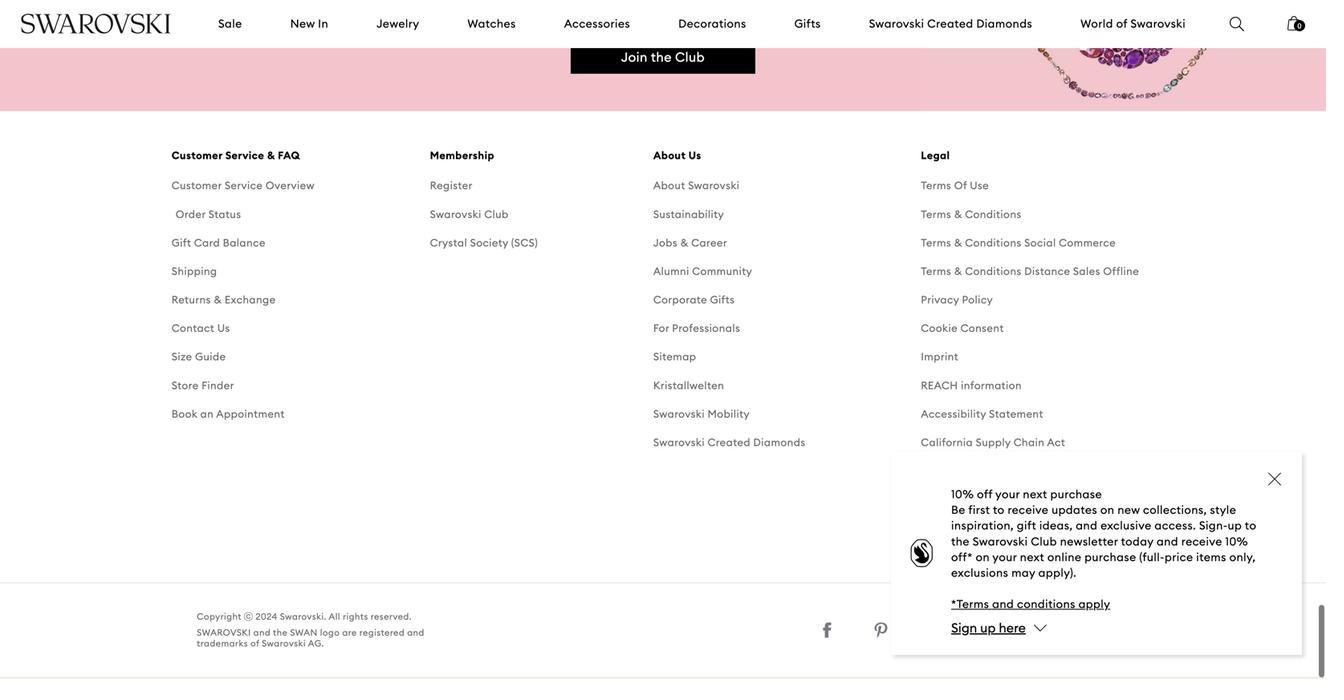 Task type: describe. For each thing, give the bounding box(es) containing it.
1 vertical spatial your
[[992, 551, 1017, 565]]

size guide
[[172, 353, 226, 366]]

1 vertical spatial swarovski created diamonds link
[[653, 439, 806, 452]]

reach information link
[[921, 382, 1154, 395]]

book
[[172, 410, 197, 423]]

corporate
[[653, 296, 707, 309]]

decorations
[[678, 16, 746, 31]]

1 horizontal spatial club
[[675, 52, 705, 68]]

swarovski mobility
[[653, 410, 750, 423]]

2024
[[256, 614, 278, 625]]

returns
[[172, 296, 211, 309]]

& for terms & conditions distance sales offline
[[954, 267, 962, 281]]

0 horizontal spatial 10%
[[951, 488, 974, 502]]

join the club
[[621, 52, 705, 68]]

0 horizontal spatial up
[[980, 620, 996, 637]]

& for jobs & career
[[680, 239, 688, 252]]

terms & conditions social commerce
[[921, 239, 1116, 252]]

0 vertical spatial receive
[[1008, 503, 1049, 518]]

terms for terms & conditions distance sales offline
[[921, 267, 951, 281]]

and up newsletter
[[1076, 519, 1098, 534]]

1 horizontal spatial statement
[[1053, 524, 1107, 538]]

california supply chain act link
[[921, 439, 1154, 452]]

kristallwelten link
[[653, 382, 806, 395]]

terms for terms & conditions
[[921, 210, 951, 223]]

rights
[[343, 614, 368, 625]]

exclusions
[[951, 566, 1008, 581]]

about for about us
[[653, 151, 686, 165]]

1 vertical spatial next
[[1020, 551, 1044, 565]]

0 vertical spatial consent
[[960, 324, 1004, 338]]

*terms
[[951, 598, 989, 612]]

overview
[[266, 182, 315, 195]]

about swarovski link
[[653, 182, 806, 195]]

terms of use link
[[921, 182, 1154, 195]]

kristallwelten
[[653, 382, 724, 395]]

terms & conditions distance sales offline link
[[921, 267, 1154, 281]]

corporate gifts
[[653, 296, 735, 309]]

jewelry
[[377, 16, 419, 31]]

for professionals
[[653, 324, 740, 338]]

0 vertical spatial diamonds
[[976, 16, 1032, 31]]

register
[[430, 182, 473, 195]]

size
[[172, 353, 192, 366]]

book an appointment
[[172, 410, 285, 423]]

new
[[290, 16, 315, 31]]

gift
[[172, 239, 191, 252]]

the inside join the club link
[[651, 52, 672, 68]]

jobs & career
[[653, 239, 727, 252]]

0 vertical spatial next
[[1023, 488, 1047, 502]]

privacy policy link
[[921, 296, 1154, 309]]

exclusive
[[1101, 519, 1152, 534]]

community
[[692, 267, 752, 281]]

new
[[1118, 503, 1140, 518]]

swarovski.
[[280, 614, 326, 625]]

updates
[[1052, 503, 1097, 518]]

& left faq
[[267, 151, 275, 165]]

customer for customer service & faq
[[172, 151, 223, 165]]

inspiration,
[[951, 519, 1014, 534]]

us for about us
[[689, 151, 701, 165]]

cookie
[[921, 324, 958, 338]]

card
[[194, 239, 220, 252]]

instagram image
[[991, 626, 1007, 641]]

(full-
[[1139, 551, 1165, 565]]

ⓒ
[[244, 614, 253, 625]]

collections,
[[1143, 503, 1207, 518]]

data protection consent statement
[[921, 524, 1107, 538]]

not
[[938, 496, 958, 509]]

price
[[1165, 551, 1193, 565]]

0 horizontal spatial diamonds
[[753, 439, 806, 452]]

cart-mobile image image
[[1288, 16, 1300, 31]]

personal
[[1046, 496, 1090, 509]]

accessibility statement link
[[921, 410, 1154, 423]]

copyright ⓒ 2024 swarovski. all rights reserved. swarovski and the swan logo are registered and trademarks of swarovski ag.
[[197, 614, 424, 652]]

offline
[[1103, 267, 1139, 281]]

access.
[[1155, 519, 1196, 534]]

terms for terms of use
[[921, 182, 951, 195]]

1 vertical spatial gifts
[[710, 296, 735, 309]]

1 vertical spatial receive
[[1181, 535, 1222, 549]]

& for returns & exchange
[[214, 296, 222, 309]]

accessibility
[[921, 410, 986, 423]]

contact us
[[172, 324, 230, 338]]

1 vertical spatial created
[[708, 439, 751, 452]]

of inside copyright ⓒ 2024 swarovski. all rights reserved. swarovski and the swan logo are registered and trademarks of swarovski ag.
[[250, 641, 259, 652]]

and down reserved.
[[407, 630, 424, 641]]

policy
[[962, 296, 993, 309]]

1 vertical spatial purchase
[[1085, 551, 1136, 565]]

alumni community
[[653, 267, 752, 281]]

world of swarovski
[[1081, 16, 1186, 31]]

sale
[[218, 16, 242, 31]]

off
[[977, 488, 993, 502]]

swarovski
[[197, 630, 251, 641]]

for
[[653, 324, 669, 338]]

join
[[621, 52, 648, 68]]

customer service & faq
[[172, 151, 300, 165]]

legal
[[921, 151, 950, 165]]

reserved.
[[371, 614, 412, 625]]

0 vertical spatial of
[[1116, 16, 1127, 31]]

0 vertical spatial your
[[995, 488, 1020, 502]]

1 horizontal spatial swarovski created diamonds
[[869, 16, 1032, 31]]

up inside 10% off your next purchase be first to receive updates on new collections, style inspiration, gift ideas, and exclusive access. sign-up to the swarovski club newsletter today and receive 10% off* on your next online purchase (full-price items only, exclusions may apply).
[[1228, 519, 1242, 534]]

privacy
[[921, 296, 959, 309]]

search image image
[[1230, 17, 1244, 31]]

sales
[[1073, 267, 1100, 281]]

newsletter
[[1060, 535, 1118, 549]]

ag.
[[308, 641, 324, 652]]

use
[[970, 182, 989, 195]]

chain
[[1014, 439, 1045, 452]]

logo
[[320, 630, 340, 641]]

here
[[999, 620, 1026, 637]]

store finder
[[172, 382, 234, 395]]

gift card balance link
[[172, 239, 315, 252]]

the inside 10% off your next purchase be first to receive updates on new collections, style inspiration, gift ideas, and exclusive access. sign-up to the swarovski club newsletter today and receive 10% off* on your next online purchase (full-price items only, exclusions may apply).
[[951, 535, 970, 549]]

distance
[[1024, 267, 1070, 281]]

california
[[921, 439, 973, 452]]

terms of use
[[921, 182, 989, 195]]

service for &
[[225, 151, 264, 165]]

guide
[[195, 353, 226, 366]]

swarovski inside world of swarovski link
[[1130, 16, 1186, 31]]

alumni
[[653, 267, 689, 281]]

gift
[[1017, 519, 1036, 534]]

0 link
[[1288, 14, 1305, 42]]

accessibility statement
[[921, 410, 1043, 423]]

about swarovski
[[653, 182, 740, 195]]

or
[[982, 496, 992, 509]]



Task type: locate. For each thing, give the bounding box(es) containing it.
the down 2024
[[273, 630, 288, 641]]

swarovski club
[[430, 210, 509, 223]]

exchange
[[225, 296, 276, 309]]

0 horizontal spatial receive
[[1008, 503, 1049, 518]]

10%
[[951, 488, 974, 502], [1225, 535, 1248, 549]]

1 terms from the top
[[921, 182, 951, 195]]

cookie consent
[[921, 324, 1004, 338]]

registered
[[359, 630, 405, 641]]

service for overview
[[225, 182, 263, 195]]

customer service overview link
[[172, 182, 315, 195]]

mobility
[[708, 410, 750, 423]]

1 horizontal spatial created
[[927, 16, 973, 31]]

0 vertical spatial up
[[1228, 519, 1242, 534]]

0 horizontal spatial swarovski created diamonds
[[653, 439, 806, 452]]

terms & conditions link
[[921, 210, 1154, 223]]

to right or
[[993, 503, 1005, 518]]

1 about from the top
[[653, 151, 686, 165]]

sale link
[[218, 16, 242, 32]]

0 horizontal spatial the
[[273, 630, 288, 641]]

jobs
[[653, 239, 678, 252]]

the right join
[[651, 52, 672, 68]]

conditions for social
[[965, 239, 1022, 252]]

1 vertical spatial customer
[[172, 182, 222, 195]]

customer for customer service overview
[[172, 182, 222, 195]]

2 customer from the top
[[172, 182, 222, 195]]

3 terms from the top
[[921, 239, 951, 252]]

0 horizontal spatial gifts
[[710, 296, 735, 309]]

of down the ⓒ
[[250, 641, 259, 652]]

service up the order status link
[[225, 182, 263, 195]]

sitemap
[[653, 353, 696, 366]]

trademarks
[[197, 641, 248, 652]]

customer service overview
[[172, 182, 315, 195]]

protection
[[950, 524, 1004, 538]]

shipping link
[[172, 267, 315, 281]]

cookie consent link
[[921, 324, 1154, 338]]

service up customer service overview link
[[225, 151, 264, 165]]

& right jobs
[[680, 239, 688, 252]]

club up society
[[484, 210, 509, 223]]

2 vertical spatial the
[[273, 630, 288, 641]]

1 vertical spatial consent
[[1006, 524, 1050, 538]]

0 vertical spatial the
[[651, 52, 672, 68]]

and down 2024
[[253, 630, 271, 641]]

store finder link
[[172, 382, 315, 395]]

next up the may
[[1020, 551, 1044, 565]]

share
[[995, 496, 1025, 509]]

0 vertical spatial about
[[653, 151, 686, 165]]

1 customer from the top
[[172, 151, 223, 165]]

& for terms & conditions social commerce
[[954, 239, 962, 252]]

do not sell or share my personal information link
[[921, 496, 1154, 509]]

terms left "of"
[[921, 182, 951, 195]]

0
[[1298, 22, 1302, 30]]

receive up items
[[1181, 535, 1222, 549]]

california supply chain act
[[921, 439, 1065, 452]]

sustainability link
[[653, 210, 806, 223]]

created
[[927, 16, 973, 31], [708, 439, 751, 452]]

order
[[176, 210, 206, 223]]

1 vertical spatial club
[[484, 210, 509, 223]]

1 vertical spatial 10%
[[1225, 535, 1248, 549]]

join the club link
[[571, 44, 755, 76]]

2 terms from the top
[[921, 210, 951, 223]]

0 vertical spatial statement
[[989, 410, 1043, 423]]

0 vertical spatial conditions
[[965, 210, 1022, 223]]

commerce
[[1059, 239, 1116, 252]]

swarovski inside 10% off your next purchase be first to receive updates on new collections, style inspiration, gift ideas, and exclusive access. sign-up to the swarovski club newsletter today and receive 10% off* on your next online purchase (full-price items only, exclusions may apply).
[[973, 535, 1028, 549]]

1 vertical spatial swarovski created diamonds
[[653, 439, 806, 452]]

1 horizontal spatial up
[[1228, 519, 1242, 534]]

(scs)
[[511, 239, 538, 252]]

conditions down use
[[965, 210, 1022, 223]]

of right world
[[1116, 16, 1127, 31]]

gifts link
[[794, 16, 821, 32]]

0 horizontal spatial created
[[708, 439, 751, 452]]

facebook image
[[823, 626, 831, 641]]

terms down terms & conditions
[[921, 239, 951, 252]]

up down style
[[1228, 519, 1242, 534]]

1 horizontal spatial receive
[[1181, 535, 1222, 549]]

swarovski mobility link
[[653, 410, 806, 423]]

1 horizontal spatial consent
[[1006, 524, 1050, 538]]

terms for terms & conditions social commerce
[[921, 239, 951, 252]]

1 horizontal spatial us
[[689, 151, 701, 165]]

1 vertical spatial service
[[225, 182, 263, 195]]

status
[[208, 210, 241, 223]]

crystal
[[430, 239, 467, 252]]

1 conditions from the top
[[965, 210, 1022, 223]]

1 horizontal spatial gifts
[[794, 16, 821, 31]]

to up the only,
[[1245, 519, 1256, 534]]

0 horizontal spatial to
[[993, 503, 1005, 518]]

0 horizontal spatial of
[[250, 641, 259, 652]]

10% up "be" on the right bottom of the page
[[951, 488, 974, 502]]

0 vertical spatial us
[[689, 151, 701, 165]]

purchase up "updates"
[[1050, 488, 1102, 502]]

in
[[318, 16, 328, 31]]

crystal society (scs)
[[430, 239, 538, 252]]

terms & conditions social commerce link
[[921, 239, 1154, 252]]

2 vertical spatial club
[[1031, 535, 1057, 549]]

about
[[653, 151, 686, 165], [653, 182, 685, 195]]

0 vertical spatial purchase
[[1050, 488, 1102, 502]]

1 vertical spatial us
[[217, 324, 230, 338]]

1 horizontal spatial 10%
[[1225, 535, 1248, 549]]

society
[[470, 239, 508, 252]]

1 horizontal spatial on
[[1100, 503, 1114, 518]]

customer up order
[[172, 182, 222, 195]]

statement up chain
[[989, 410, 1043, 423]]

terms up privacy
[[921, 267, 951, 281]]

club inside 10% off your next purchase be first to receive updates on new collections, style inspiration, gift ideas, and exclusive access. sign-up to the swarovski club newsletter today and receive 10% off* on your next online purchase (full-price items only, exclusions may apply).
[[1031, 535, 1057, 549]]

2 conditions from the top
[[965, 239, 1022, 252]]

ideas,
[[1039, 519, 1073, 534]]

2 horizontal spatial club
[[1031, 535, 1057, 549]]

1 horizontal spatial the
[[651, 52, 672, 68]]

& up privacy policy
[[954, 267, 962, 281]]

about down about us
[[653, 182, 685, 195]]

apply
[[1078, 598, 1110, 612]]

1 horizontal spatial swarovski created diamonds link
[[869, 16, 1032, 32]]

0 horizontal spatial swarovski created diamonds link
[[653, 439, 806, 452]]

club down decorations link
[[675, 52, 705, 68]]

data protection consent statement link
[[921, 524, 1154, 538]]

on up exclusions
[[976, 551, 990, 565]]

off*
[[951, 551, 973, 565]]

4 terms from the top
[[921, 267, 951, 281]]

accessories link
[[564, 16, 630, 32]]

1 vertical spatial about
[[653, 182, 685, 195]]

0 vertical spatial on
[[1100, 503, 1114, 518]]

next up the gift
[[1023, 488, 1047, 502]]

1 vertical spatial up
[[980, 620, 996, 637]]

style
[[1210, 503, 1236, 518]]

consent down policy
[[960, 324, 1004, 338]]

2 about from the top
[[653, 182, 685, 195]]

0 vertical spatial created
[[927, 16, 973, 31]]

1 vertical spatial the
[[951, 535, 970, 549]]

1 horizontal spatial of
[[1116, 16, 1127, 31]]

today
[[1121, 535, 1154, 549]]

0 horizontal spatial on
[[976, 551, 990, 565]]

receive up the gift
[[1008, 503, 1049, 518]]

decorations link
[[678, 16, 746, 32]]

to
[[993, 503, 1005, 518], [1245, 519, 1256, 534]]

& down "of"
[[954, 210, 962, 223]]

conditions down terms & conditions
[[965, 239, 1022, 252]]

2 horizontal spatial the
[[951, 535, 970, 549]]

consent down my
[[1006, 524, 1050, 538]]

conditions for distance
[[965, 267, 1022, 281]]

conditions
[[965, 210, 1022, 223], [965, 239, 1022, 252], [965, 267, 1022, 281]]

contact
[[172, 324, 214, 338]]

jewelry link
[[377, 16, 419, 32]]

pinterest image
[[874, 626, 887, 641]]

us down "returns & exchange"
[[217, 324, 230, 338]]

statement down "updates"
[[1053, 524, 1107, 538]]

& down terms & conditions
[[954, 239, 962, 252]]

10% up the only,
[[1225, 535, 1248, 549]]

your up the may
[[992, 551, 1017, 565]]

0 vertical spatial club
[[675, 52, 705, 68]]

your right or
[[995, 488, 1020, 502]]

up right sign
[[980, 620, 996, 637]]

1 vertical spatial of
[[250, 641, 259, 652]]

apply).
[[1038, 566, 1077, 581]]

0 vertical spatial swarovski created diamonds link
[[869, 16, 1032, 32]]

purchase
[[1050, 488, 1102, 502], [1085, 551, 1136, 565]]

1 vertical spatial statement
[[1053, 524, 1107, 538]]

may
[[1012, 566, 1035, 581]]

0 horizontal spatial consent
[[960, 324, 1004, 338]]

and up the here
[[992, 598, 1014, 612]]

the up off*
[[951, 535, 970, 549]]

0 vertical spatial customer
[[172, 151, 223, 165]]

and down access.
[[1157, 535, 1178, 549]]

the
[[651, 52, 672, 68], [951, 535, 970, 549], [273, 630, 288, 641]]

crystal society (scs) link
[[430, 239, 538, 252]]

conditions
[[1017, 598, 1075, 612]]

on left new at the bottom right of the page
[[1100, 503, 1114, 518]]

my
[[1028, 496, 1043, 509]]

& for terms & conditions
[[954, 210, 962, 223]]

us for contact us
[[217, 324, 230, 338]]

swarovski created diamonds
[[869, 16, 1032, 31], [653, 439, 806, 452]]

1 vertical spatial conditions
[[965, 239, 1022, 252]]

items
[[1196, 551, 1226, 565]]

sign up here
[[951, 620, 1026, 637]]

0 vertical spatial swarovski created diamonds
[[869, 16, 1032, 31]]

swarovski
[[869, 16, 924, 31], [1130, 16, 1186, 31], [688, 182, 740, 195], [430, 210, 481, 223], [653, 410, 705, 423], [653, 439, 705, 452], [973, 535, 1028, 549], [262, 641, 306, 652]]

about for about swarovski
[[653, 182, 685, 195]]

0 horizontal spatial club
[[484, 210, 509, 223]]

the inside copyright ⓒ 2024 swarovski. all rights reserved. swarovski and the swan logo are registered and trademarks of swarovski ag.
[[273, 630, 288, 641]]

0 vertical spatial service
[[225, 151, 264, 165]]

1 vertical spatial on
[[976, 551, 990, 565]]

terms down terms of use
[[921, 210, 951, 223]]

club down ideas,
[[1031, 535, 1057, 549]]

club
[[675, 52, 705, 68], [484, 210, 509, 223], [1031, 535, 1057, 549]]

sell
[[960, 496, 979, 509]]

& right returns
[[214, 296, 222, 309]]

terms & conditions
[[921, 210, 1022, 223]]

1 horizontal spatial diamonds
[[976, 16, 1032, 31]]

about up about swarovski
[[653, 151, 686, 165]]

do not sell or share my personal information
[[921, 496, 1154, 509]]

all
[[329, 614, 340, 625]]

purchase down newsletter
[[1085, 551, 1136, 565]]

0 vertical spatial to
[[993, 503, 1005, 518]]

information
[[1093, 496, 1154, 509]]

1 vertical spatial to
[[1245, 519, 1256, 534]]

customer up customer service overview link
[[172, 151, 223, 165]]

balance
[[223, 239, 266, 252]]

jobs & career link
[[653, 239, 806, 252]]

store
[[172, 382, 199, 395]]

sustainability
[[653, 210, 724, 223]]

an
[[200, 410, 214, 423]]

appointment
[[216, 410, 285, 423]]

3 conditions from the top
[[965, 267, 1022, 281]]

reach information
[[921, 382, 1022, 395]]

2 vertical spatial conditions
[[965, 267, 1022, 281]]

0 vertical spatial 10%
[[951, 488, 974, 502]]

swarovski inside copyright ⓒ 2024 swarovski. all rights reserved. swarovski and the swan logo are registered and trademarks of swarovski ag.
[[262, 641, 306, 652]]

0 horizontal spatial us
[[217, 324, 230, 338]]

0 vertical spatial gifts
[[794, 16, 821, 31]]

conditions up policy
[[965, 267, 1022, 281]]

accessories
[[564, 16, 630, 31]]

online
[[1047, 551, 1082, 565]]

0 horizontal spatial statement
[[989, 410, 1043, 423]]

swarovski image
[[20, 13, 172, 34]]

returns & exchange link
[[172, 296, 315, 309]]

gift card balance
[[172, 239, 266, 252]]

new in link
[[290, 16, 328, 32]]

world of swarovski link
[[1081, 16, 1186, 32]]

1 horizontal spatial to
[[1245, 519, 1256, 534]]

us up about swarovski
[[689, 151, 701, 165]]

1 vertical spatial diamonds
[[753, 439, 806, 452]]

sign up here link
[[951, 620, 1026, 637]]



Task type: vqa. For each thing, say whether or not it's contained in the screenshot.
listed
no



